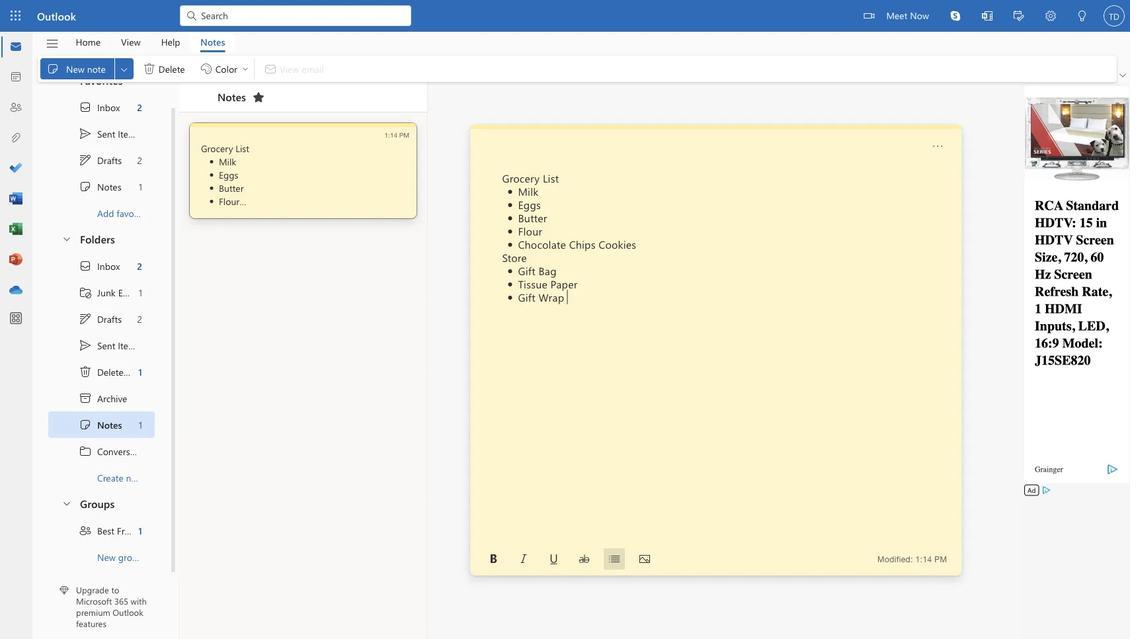 Task type: describe. For each thing, give the bounding box(es) containing it.
add favorite
[[97, 207, 148, 219]]

 tree item
[[48, 385, 155, 411]]

folders tree item
[[48, 226, 155, 252]]

 inside dropdown button
[[119, 64, 130, 74]]

new group
[[97, 551, 143, 563]]

 button
[[1118, 69, 1130, 82]]


[[79, 286, 92, 299]]

 button
[[115, 58, 134, 79]]

favorites tree item
[[48, 67, 155, 94]]


[[1120, 72, 1127, 79]]

premium
[[76, 607, 110, 618]]

2  notes from the top
[[79, 418, 122, 431]]


[[79, 444, 92, 458]]

1 inside  tree item
[[139, 365, 142, 378]]

modified : 1:14 pm
[[878, 555, 948, 564]]

help button
[[151, 32, 190, 52]]

 inside edit group
[[46, 62, 60, 75]]

edit group
[[40, 56, 251, 82]]

 button
[[574, 549, 595, 570]]

notes 
[[218, 90, 265, 104]]


[[488, 554, 499, 565]]

open note starting with: grocery list last edited: 1:14 pm. tree item
[[190, 123, 417, 218]]

 deleted items
[[79, 365, 154, 378]]

 for 
[[79, 312, 92, 325]]

favorite
[[117, 207, 148, 219]]

tree containing 
[[48, 252, 170, 491]]

2  sent items from the top
[[79, 339, 140, 352]]

 button for groups
[[55, 491, 77, 515]]

delete
[[159, 62, 185, 75]]

 tree item
[[48, 279, 155, 305]]

people image
[[9, 101, 23, 114]]

premium features image
[[60, 586, 69, 595]]

color
[[216, 62, 238, 75]]

eggs inside 1:14 pm grocery list milk eggs butter flour
[[219, 168, 239, 181]]

1:14 inside 1:14 pm grocery list milk eggs butter flour
[[385, 131, 398, 139]]

word image
[[9, 193, 23, 206]]

 button
[[928, 136, 949, 157]]


[[1046, 11, 1057, 21]]

create new folder tree item
[[48, 464, 170, 491]]

 inside favorites tree
[[79, 127, 92, 140]]


[[640, 554, 651, 565]]

1  tree item from the top
[[48, 173, 155, 200]]

list inside 1:14 pm grocery list milk eggs butter flour
[[236, 142, 249, 154]]

help
[[161, 36, 180, 48]]

1 inside  junk email 1
[[139, 286, 142, 298]]

tissue
[[519, 277, 548, 291]]

grocery inside grocery list milk eggs butter flour chocolate chips cookies store gift bag tissue paper gift wrap
[[503, 171, 540, 185]]

items inside  deleted items
[[132, 365, 154, 378]]

 tree item
[[48, 438, 155, 464]]

chocolate
[[519, 237, 567, 251]]


[[933, 141, 944, 152]]

note
[[87, 62, 106, 75]]


[[1015, 11, 1025, 21]]

home button
[[66, 32, 111, 52]]


[[579, 554, 590, 565]]

td image
[[1105, 5, 1126, 26]]

 button
[[1036, 0, 1067, 33]]

 for favorites
[[62, 74, 72, 85]]

2 for  tree item for 
[[137, 154, 142, 166]]

 color 
[[200, 62, 249, 75]]

create
[[97, 471, 124, 484]]

 for  deleted items
[[79, 365, 92, 378]]

 archive
[[79, 391, 127, 405]]

items inside favorites tree
[[118, 127, 140, 139]]

folder
[[145, 471, 170, 484]]

group
[[118, 551, 143, 563]]

wrap
[[539, 290, 565, 304]]

grocery list milk eggs butter flour chocolate chips cookies store gift bag tissue paper gift wrap
[[503, 171, 637, 304]]

features
[[76, 618, 106, 629]]

 delete
[[143, 62, 185, 75]]

 for 
[[79, 259, 92, 272]]


[[610, 554, 620, 565]]

set your advertising preferences image
[[1042, 485, 1052, 496]]

2 for  tree item corresponding to 
[[137, 260, 142, 272]]

 button
[[1067, 0, 1099, 33]]

butter inside 1:14 pm grocery list milk eggs butter flour
[[219, 182, 244, 194]]

 button
[[972, 0, 1004, 33]]

more apps image
[[9, 312, 23, 326]]

now
[[911, 9, 930, 21]]

notes inside notes 
[[218, 90, 246, 104]]

 tree item for 
[[48, 252, 155, 279]]

 tree item
[[48, 358, 155, 385]]

 button
[[248, 87, 269, 108]]

inbox for 
[[97, 260, 120, 272]]

 inside tree
[[79, 418, 92, 431]]

to do image
[[9, 162, 23, 175]]

meet now
[[887, 9, 930, 21]]

new
[[126, 471, 143, 484]]

 drafts for 
[[79, 153, 122, 166]]

2 gift from the top
[[519, 290, 536, 304]]

add
[[97, 207, 114, 219]]

 button
[[513, 549, 535, 570]]

bag
[[539, 263, 557, 278]]

modified
[[878, 555, 911, 564]]

folders
[[80, 231, 115, 245]]

outlook inside banner
[[37, 9, 76, 23]]

upgrade to microsoft 365 with premium outlook features
[[76, 584, 147, 629]]

cookies
[[599, 237, 637, 251]]

inbox for 
[[97, 101, 120, 113]]

 sent items inside favorites tree
[[79, 127, 140, 140]]

milk inside 1:14 pm grocery list milk eggs butter flour
[[219, 155, 236, 167]]

 button
[[604, 549, 626, 570]]


[[1078, 11, 1089, 21]]

flour inside grocery list milk eggs butter flour chocolate chips cookies store gift bag tissue paper gift wrap
[[519, 224, 543, 238]]

chips
[[570, 237, 596, 251]]

2  from the top
[[79, 339, 92, 352]]

2  tree item from the top
[[48, 411, 155, 438]]

365
[[114, 595, 128, 607]]

drafts for 
[[97, 154, 122, 166]]

 button for favorites
[[55, 67, 77, 92]]

powerpoint image
[[9, 253, 23, 267]]

drafts for 
[[97, 313, 122, 325]]

1 inside favorites tree
[[139, 180, 142, 192]]

 notes inside favorites tree
[[79, 180, 121, 193]]

deleted
[[97, 365, 129, 378]]

2 for  tree item for 
[[137, 101, 142, 113]]

paper
[[551, 277, 578, 291]]

new inside 'tree item'
[[97, 551, 116, 563]]

favorites
[[80, 72, 123, 87]]

outlook inside upgrade to microsoft 365 with premium outlook features
[[113, 607, 143, 618]]

 inbox for 
[[79, 259, 120, 272]]

Editing note text field
[[503, 171, 929, 543]]


[[519, 554, 529, 565]]

notes button
[[191, 32, 235, 52]]

email
[[118, 286, 140, 298]]



Task type: vqa. For each thing, say whether or not it's contained in the screenshot.
an to the bottom
no



Task type: locate. For each thing, give the bounding box(es) containing it.
0 vertical spatial  tree item
[[48, 173, 155, 200]]

1 vertical spatial  tree item
[[48, 332, 155, 358]]

5 1 from the top
[[139, 524, 142, 537]]

 tree item down the junk
[[48, 305, 155, 332]]

 sent items
[[79, 127, 140, 140], [79, 339, 140, 352]]

 up 
[[79, 365, 92, 378]]

1  tree item from the top
[[48, 94, 155, 120]]

0 vertical spatial butter
[[219, 182, 244, 194]]

gift left wrap at the top left
[[519, 290, 536, 304]]

tab list containing home
[[66, 32, 235, 52]]

 button inside favorites tree item
[[55, 67, 77, 92]]

styles toolbar toolbar
[[478, 549, 660, 570]]

groups tree item
[[48, 491, 155, 517]]

2 2 from the top
[[137, 154, 142, 166]]

 button left groups
[[55, 491, 77, 515]]

1:14 inside edit note starting with grocery list main content
[[916, 555, 933, 564]]

notes inside notes button
[[201, 36, 225, 48]]

1 horizontal spatial grocery
[[503, 171, 540, 185]]

tab list
[[66, 32, 235, 52]]

2 up favorite on the left top
[[137, 154, 142, 166]]

left-rail-appbar navigation
[[3, 32, 29, 306]]


[[79, 153, 92, 166], [79, 312, 92, 325]]

1 vertical spatial 
[[79, 312, 92, 325]]

 button for folders
[[55, 226, 77, 250]]

 tree item
[[48, 94, 155, 120], [48, 252, 155, 279]]

 left groups
[[62, 498, 72, 508]]

ad
[[1028, 486, 1037, 495]]

 tree item down favorites
[[48, 94, 155, 120]]

0 vertical spatial list
[[236, 142, 249, 154]]

application
[[0, 0, 1131, 639]]

drafts inside favorites tree
[[97, 154, 122, 166]]

0 vertical spatial outlook
[[37, 9, 76, 23]]

drafts down  junk email 1
[[97, 313, 122, 325]]

items up  deleted items
[[118, 339, 140, 351]]

 inbox inside favorites tree
[[79, 100, 120, 113]]

0 horizontal spatial milk
[[219, 155, 236, 167]]

 button inside groups 'tree item'
[[55, 491, 77, 515]]

2  tree item from the top
[[48, 252, 155, 279]]

 inside  color 
[[242, 65, 249, 73]]

0 horizontal spatial 
[[79, 365, 92, 378]]

1
[[139, 180, 142, 192], [139, 286, 142, 298], [139, 365, 142, 378], [139, 418, 142, 431], [139, 524, 142, 537]]

 for folders
[[62, 233, 72, 244]]

view
[[121, 36, 141, 48]]

favorites tree
[[48, 62, 155, 226]]

0 vertical spatial milk
[[219, 155, 236, 167]]

 tree item up the "deleted"
[[48, 332, 155, 358]]

0 vertical spatial drafts
[[97, 154, 122, 166]]

 inside tree
[[79, 259, 92, 272]]

create new folder
[[97, 471, 170, 484]]

application containing outlook
[[0, 0, 1131, 639]]

 drafts inside tree
[[79, 312, 122, 325]]

 down 
[[79, 418, 92, 431]]


[[951, 11, 962, 21]]

 inside favorites tree item
[[62, 74, 72, 85]]

 inbox for 
[[79, 100, 120, 113]]

 tree item
[[48, 120, 155, 147], [48, 332, 155, 358]]

outlook
[[37, 9, 76, 23], [113, 607, 143, 618]]


[[549, 554, 560, 565]]

1 vertical spatial eggs
[[519, 197, 541, 211]]

notes heading
[[201, 83, 269, 112]]

pm
[[400, 131, 410, 139], [935, 555, 948, 564]]

outlook banner
[[0, 0, 1131, 33]]

 drafts up "add favorite" tree item
[[79, 153, 122, 166]]

 inside favorites tree
[[79, 153, 92, 166]]

 for  delete
[[143, 62, 156, 75]]

notes down archive
[[97, 418, 122, 431]]

 tree item down ' archive'
[[48, 411, 155, 438]]

 junk email 1
[[79, 286, 142, 299]]

tab list inside application
[[66, 32, 235, 52]]

sent inside favorites tree
[[97, 127, 115, 139]]

0 vertical spatial 
[[79, 100, 92, 113]]

microsoft
[[76, 595, 112, 607]]

1 horizontal spatial eggs
[[519, 197, 541, 211]]

 tree item down favorites tree item
[[48, 120, 155, 147]]

1 vertical spatial sent
[[97, 339, 115, 351]]

1  drafts from the top
[[79, 153, 122, 166]]

1 vertical spatial items
[[118, 339, 140, 351]]

1  sent items from the top
[[79, 127, 140, 140]]

 button
[[544, 549, 565, 570]]

2  inbox from the top
[[79, 259, 120, 272]]

1 vertical spatial  drafts
[[79, 312, 122, 325]]

1 vertical spatial list
[[543, 171, 559, 185]]

2
[[137, 101, 142, 113], [137, 154, 142, 166], [137, 260, 142, 272], [137, 313, 142, 325]]

1 vertical spatial  tree item
[[48, 411, 155, 438]]

1 vertical spatial drafts
[[97, 313, 122, 325]]

outlook link
[[37, 0, 76, 32]]

1 vertical spatial  sent items
[[79, 339, 140, 352]]

butter inside grocery list milk eggs butter flour chocolate chips cookies store gift bag tissue paper gift wrap
[[519, 210, 548, 225]]

1 vertical spatial  button
[[55, 226, 77, 250]]

4 1 from the top
[[139, 418, 142, 431]]


[[79, 391, 92, 405]]

grocery
[[201, 142, 233, 154], [503, 171, 540, 185]]

1:14
[[385, 131, 398, 139], [916, 555, 933, 564]]

0 vertical spatial  button
[[55, 67, 77, 92]]

pm inside edit note starting with grocery list main content
[[935, 555, 948, 564]]

 new note
[[46, 62, 106, 75]]

1  notes from the top
[[79, 180, 121, 193]]

1 1 from the top
[[139, 180, 142, 192]]

0 horizontal spatial pm
[[400, 131, 410, 139]]

milk down notes heading
[[219, 155, 236, 167]]

2 vertical spatial items
[[132, 365, 154, 378]]

sent up  tree item
[[97, 339, 115, 351]]

 tree item up the junk
[[48, 252, 155, 279]]

2 1 from the top
[[139, 286, 142, 298]]

 inbox inside tree
[[79, 259, 120, 272]]

milk up chocolate
[[519, 184, 539, 198]]

 button inside folders tree item
[[55, 226, 77, 250]]

1 inside  tree item
[[139, 524, 142, 537]]

2 drafts from the top
[[97, 313, 122, 325]]

1 up group
[[139, 524, 142, 537]]

2  button from the top
[[55, 226, 77, 250]]

milk inside grocery list milk eggs butter flour chocolate chips cookies store gift bag tissue paper gift wrap
[[519, 184, 539, 198]]

1 up  tree item
[[139, 418, 142, 431]]

home
[[76, 36, 101, 48]]

 down 
[[79, 312, 92, 325]]


[[185, 9, 199, 23]]

0 vertical spatial new
[[66, 62, 85, 75]]

1  tree item from the top
[[48, 147, 155, 173]]

1 vertical spatial 
[[79, 365, 92, 378]]

4 2 from the top
[[137, 313, 142, 325]]

2  from the top
[[79, 259, 92, 272]]

1  tree item from the top
[[48, 120, 155, 147]]

 up  tree item
[[79, 339, 92, 352]]

 down  button
[[46, 62, 60, 75]]

0 horizontal spatial list
[[236, 142, 249, 154]]

sent
[[97, 127, 115, 139], [97, 339, 115, 351]]

 button
[[940, 0, 972, 32]]

1  from the top
[[79, 100, 92, 113]]

1 vertical spatial  notes
[[79, 418, 122, 431]]

 inside folders tree item
[[62, 233, 72, 244]]

notes inside tree
[[97, 418, 122, 431]]

0 vertical spatial eggs
[[219, 168, 239, 181]]

1  from the top
[[79, 153, 92, 166]]

 inside favorites tree
[[79, 100, 92, 113]]

notes inside favorites tree
[[97, 180, 121, 192]]

view button
[[111, 32, 151, 52]]

0 vertical spatial flour
[[219, 195, 240, 207]]

 inside edit group
[[143, 62, 156, 75]]

 button
[[483, 549, 504, 570]]

1 vertical spatial milk
[[519, 184, 539, 198]]

inbox inside favorites tree
[[97, 101, 120, 113]]


[[45, 37, 59, 51]]

1 vertical spatial inbox
[[97, 260, 120, 272]]

 up 
[[79, 259, 92, 272]]

 button left folders
[[55, 226, 77, 250]]

edit note starting with grocery list main content
[[471, 125, 962, 576]]

gift left bag at top
[[519, 263, 536, 278]]

0 horizontal spatial new
[[66, 62, 85, 75]]

1 horizontal spatial outlook
[[113, 607, 143, 618]]

 inside  tree item
[[79, 365, 92, 378]]

1 horizontal spatial milk
[[519, 184, 539, 198]]

0 vertical spatial 
[[79, 153, 92, 166]]

notes up 
[[201, 36, 225, 48]]

0 vertical spatial  tree item
[[48, 120, 155, 147]]

store
[[503, 250, 527, 264]]

notes left 
[[218, 90, 246, 104]]

 down favorites tree item
[[79, 100, 92, 113]]

0 horizontal spatial grocery
[[201, 142, 233, 154]]

1 vertical spatial flour
[[519, 224, 543, 238]]

1 vertical spatial pm
[[935, 555, 948, 564]]

0 vertical spatial 1:14
[[385, 131, 398, 139]]

 tree item for 
[[48, 94, 155, 120]]

1 horizontal spatial new
[[97, 551, 116, 563]]

 drafts inside favorites tree
[[79, 153, 122, 166]]

new left group
[[97, 551, 116, 563]]

 tree item for 
[[48, 147, 155, 173]]

 inbox
[[79, 100, 120, 113], [79, 259, 120, 272]]

1 2 from the top
[[137, 101, 142, 113]]

 drafts for 
[[79, 312, 122, 325]]

2 vertical spatial  button
[[55, 491, 77, 515]]

drafts inside tree
[[97, 313, 122, 325]]

1 vertical spatial gift
[[519, 290, 536, 304]]

1  inbox from the top
[[79, 100, 120, 113]]

1 vertical spatial  inbox
[[79, 259, 120, 272]]

new inside  new note
[[66, 62, 85, 75]]

drafts up add
[[97, 154, 122, 166]]

groups
[[80, 496, 115, 510]]


[[143, 62, 156, 75], [79, 365, 92, 378]]

 search field
[[180, 0, 412, 30]]

 for groups
[[62, 498, 72, 508]]


[[79, 127, 92, 140], [79, 339, 92, 352]]

flour
[[219, 195, 240, 207], [519, 224, 543, 238]]

0 vertical spatial 
[[46, 62, 60, 75]]

1 vertical spatial 
[[79, 339, 92, 352]]

0 vertical spatial  sent items
[[79, 127, 140, 140]]

 left folders
[[62, 233, 72, 244]]

0 horizontal spatial outlook
[[37, 9, 76, 23]]

inbox up  junk email 1
[[97, 260, 120, 272]]

new left note
[[66, 62, 85, 75]]


[[46, 62, 60, 75], [79, 180, 92, 193], [79, 418, 92, 431]]

0 vertical spatial pm
[[400, 131, 410, 139]]

2  tree item from the top
[[48, 332, 155, 358]]

list
[[236, 142, 249, 154], [543, 171, 559, 185]]

0 vertical spatial gift
[[519, 263, 536, 278]]

onedrive image
[[9, 284, 23, 297]]

0 vertical spatial 
[[143, 62, 156, 75]]

 tree item up "add favorite" tree item
[[48, 147, 155, 173]]

outlook up  button
[[37, 9, 76, 23]]

1 vertical spatial new
[[97, 551, 116, 563]]

 for 
[[79, 100, 92, 113]]

0 vertical spatial 
[[79, 127, 92, 140]]

flour inside 1:14 pm grocery list milk eggs butter flour
[[219, 195, 240, 207]]

mail image
[[9, 40, 23, 54]]

1  button from the top
[[55, 67, 77, 92]]

1 vertical spatial butter
[[519, 210, 548, 225]]

 sent items down favorites tree item
[[79, 127, 140, 140]]

1 up favorite on the left top
[[139, 180, 142, 192]]

junk
[[97, 286, 116, 298]]

 tree item up add
[[48, 173, 155, 200]]

1 vertical spatial outlook
[[113, 607, 143, 618]]

eggs inside grocery list milk eggs butter flour chocolate chips cookies store gift bag tissue paper gift wrap
[[519, 197, 541, 211]]

1 vertical spatial 
[[79, 180, 92, 193]]

meet
[[887, 9, 908, 21]]

1 horizontal spatial 1:14
[[916, 555, 933, 564]]

3  button from the top
[[55, 491, 77, 515]]

1  from the top
[[79, 127, 92, 140]]

drafts
[[97, 154, 122, 166], [97, 313, 122, 325]]

2  from the top
[[79, 312, 92, 325]]

inbox inside tree
[[97, 260, 120, 272]]

 down favorites tree item
[[79, 127, 92, 140]]

1 right the junk
[[139, 286, 142, 298]]

 button
[[1004, 0, 1036, 33]]

milk
[[219, 155, 236, 167], [519, 184, 539, 198]]

 inbox down favorites tree item
[[79, 100, 120, 113]]

2 up email
[[137, 260, 142, 272]]

 inside groups 'tree item'
[[62, 498, 72, 508]]

add favorite tree item
[[48, 200, 155, 226]]

 button left note
[[55, 67, 77, 92]]

gift
[[519, 263, 536, 278], [519, 290, 536, 304]]

0 vertical spatial grocery
[[201, 142, 233, 154]]

1 horizontal spatial list
[[543, 171, 559, 185]]

2 inbox from the top
[[97, 260, 120, 272]]

1 vertical spatial  tree item
[[48, 305, 155, 332]]

 inside favorites tree
[[79, 180, 92, 193]]

 left 'delete'
[[143, 62, 156, 75]]

1 horizontal spatial flour
[[519, 224, 543, 238]]

0 vertical spatial items
[[118, 127, 140, 139]]


[[79, 100, 92, 113], [79, 259, 92, 272]]

0 vertical spatial inbox
[[97, 101, 120, 113]]

1:14 pm grocery list milk eggs butter flour
[[201, 131, 410, 207]]

 tree item
[[48, 517, 155, 544]]

1 vertical spatial  tree item
[[48, 252, 155, 279]]

0 horizontal spatial 1:14
[[385, 131, 398, 139]]

 drafts down  tree item
[[79, 312, 122, 325]]

1 horizontal spatial 
[[143, 62, 156, 75]]

 inbox down folders tree item
[[79, 259, 120, 272]]

1 sent from the top
[[97, 127, 115, 139]]

1 vertical spatial 
[[79, 259, 92, 272]]

inbox
[[97, 101, 120, 113], [97, 260, 120, 272]]

1 vertical spatial 1:14
[[916, 555, 933, 564]]

items right the "deleted"
[[132, 365, 154, 378]]

 up "add favorite" tree item
[[79, 153, 92, 166]]

sent down favorites tree item
[[97, 127, 115, 139]]

with
[[131, 595, 147, 607]]

 for 
[[79, 153, 92, 166]]

2 down edit group
[[137, 101, 142, 113]]

0 vertical spatial  tree item
[[48, 147, 155, 173]]

pm inside 1:14 pm grocery list milk eggs butter flour
[[400, 131, 410, 139]]

new group tree item
[[48, 544, 155, 570]]

0 vertical spatial  inbox
[[79, 100, 120, 113]]

1 horizontal spatial pm
[[935, 555, 948, 564]]

0 horizontal spatial eggs
[[219, 168, 239, 181]]

 up "add favorite" tree item
[[79, 180, 92, 193]]

:
[[911, 555, 914, 564]]


[[200, 62, 213, 75]]

 down view button
[[119, 64, 130, 74]]

tree
[[48, 252, 170, 491]]

 tree item
[[48, 173, 155, 200], [48, 411, 155, 438]]

Search for email, meetings, files and more. field
[[200, 8, 404, 22]]

notes up add
[[97, 180, 121, 192]]

 notes up "add favorite" tree item
[[79, 180, 121, 193]]

items down favorites tree item
[[118, 127, 140, 139]]

0 vertical spatial  notes
[[79, 180, 121, 193]]

0 vertical spatial  tree item
[[48, 94, 155, 120]]

2 down email
[[137, 313, 142, 325]]

 tree item
[[48, 147, 155, 173], [48, 305, 155, 332]]

1 drafts from the top
[[97, 154, 122, 166]]

0 horizontal spatial butter
[[219, 182, 244, 194]]

0 vertical spatial  drafts
[[79, 153, 122, 166]]

archive
[[97, 392, 127, 404]]

calendar image
[[9, 71, 23, 84]]

3 2 from the top
[[137, 260, 142, 272]]

upgrade
[[76, 584, 109, 596]]

files image
[[9, 132, 23, 145]]

1 inbox from the top
[[97, 101, 120, 113]]

1 horizontal spatial butter
[[519, 210, 548, 225]]

notes
[[201, 36, 225, 48], [218, 90, 246, 104], [97, 180, 121, 192], [97, 418, 122, 431]]

 notes down  tree item
[[79, 418, 122, 431]]

2 vertical spatial 
[[79, 418, 92, 431]]

 button
[[635, 549, 656, 570]]

grocery inside 1:14 pm grocery list milk eggs butter flour
[[201, 142, 233, 154]]


[[865, 11, 875, 21]]

1 gift from the top
[[519, 263, 536, 278]]

list inside grocery list milk eggs butter flour chocolate chips cookies store gift bag tissue paper gift wrap
[[543, 171, 559, 185]]

2 sent from the top
[[97, 339, 115, 351]]

1 vertical spatial grocery
[[503, 171, 540, 185]]

 tree item for 
[[48, 305, 155, 332]]

2  tree item from the top
[[48, 305, 155, 332]]

1 right the "deleted"
[[139, 365, 142, 378]]

0 horizontal spatial flour
[[219, 195, 240, 207]]

excel image
[[9, 223, 23, 236]]

inbox down favorites tree item
[[97, 101, 120, 113]]

 left note
[[62, 74, 72, 85]]


[[79, 524, 92, 537]]

 button
[[39, 32, 66, 55]]


[[983, 11, 993, 21]]

 sent items up the "deleted"
[[79, 339, 140, 352]]

 drafts
[[79, 153, 122, 166], [79, 312, 122, 325]]

3 1 from the top
[[139, 365, 142, 378]]


[[252, 91, 265, 104]]

to
[[111, 584, 119, 596]]

 right color
[[242, 65, 249, 73]]

2 for   tree item
[[137, 313, 142, 325]]

0 vertical spatial sent
[[97, 127, 115, 139]]

2  drafts from the top
[[79, 312, 122, 325]]

eggs
[[219, 168, 239, 181], [519, 197, 541, 211]]

 button
[[55, 67, 77, 92], [55, 226, 77, 250], [55, 491, 77, 515]]

outlook down to
[[113, 607, 143, 618]]



